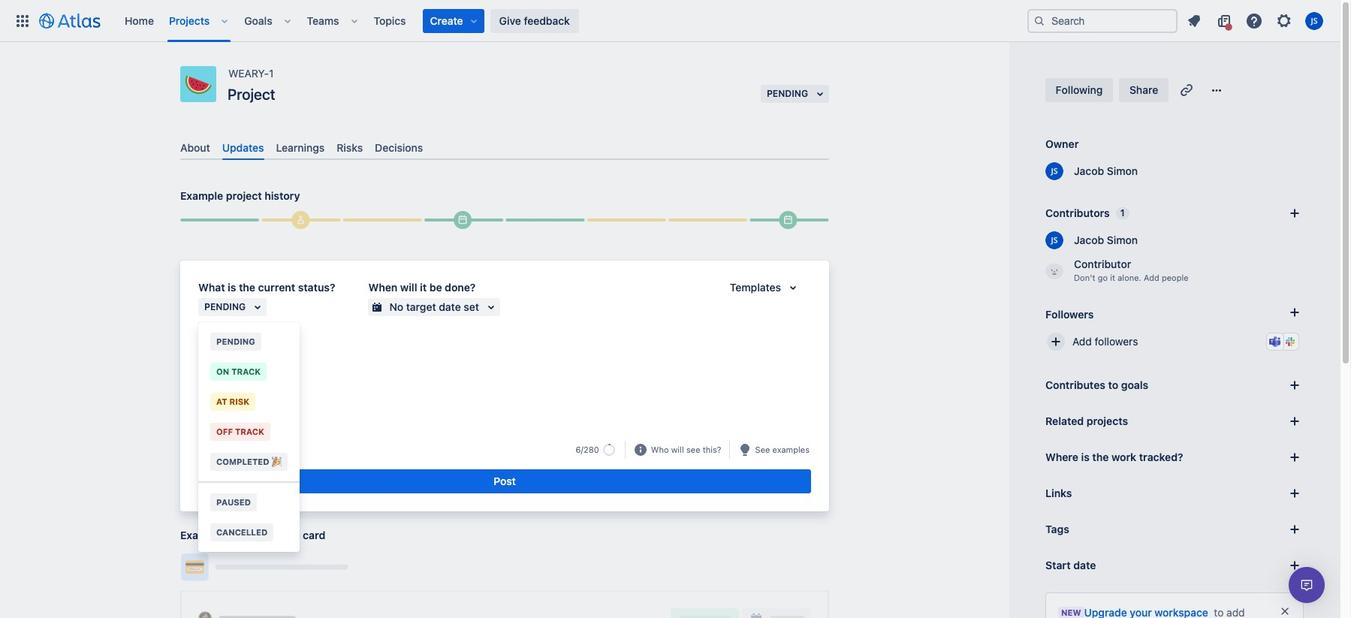 Task type: vqa. For each thing, say whether or not it's contained in the screenshot.
bottommost townsquare image
no



Task type: describe. For each thing, give the bounding box(es) containing it.
contributor don't go it alone. add people
[[1074, 258, 1189, 282]]

date inside no target date set dropdown button
[[439, 301, 461, 313]]

current
[[258, 281, 295, 294]]

alone.
[[1118, 273, 1142, 282]]

contributes to goals
[[1046, 379, 1149, 391]]

be
[[429, 281, 442, 294]]

card
[[303, 529, 326, 542]]

weary-
[[228, 67, 269, 80]]

to
[[1108, 379, 1119, 391]]

search image
[[1034, 15, 1046, 27]]

contributor
[[1074, 258, 1132, 270]]

home
[[125, 14, 154, 27]]

1 inside weary-1 project
[[269, 67, 274, 80]]

pending inside group
[[216, 337, 255, 346]]

Search field
[[1028, 9, 1178, 33]]

goals
[[244, 14, 272, 27]]

what
[[198, 281, 225, 294]]

contributors
[[1046, 207, 1110, 219]]

0 horizontal spatial it
[[420, 281, 427, 294]]

followers
[[1046, 308, 1094, 320]]

on
[[216, 367, 229, 376]]

who will see this?
[[651, 445, 722, 454]]

templates button
[[721, 279, 811, 297]]

risk
[[230, 397, 250, 406]]

add a follower image
[[1286, 304, 1304, 322]]

paused
[[216, 497, 251, 507]]

1 horizontal spatial date
[[1074, 559, 1096, 572]]

example for example project history
[[180, 189, 223, 202]]

2 pending button from the top
[[198, 327, 300, 357]]

start date
[[1046, 559, 1096, 572]]

completed
[[216, 457, 269, 467]]

add follower image
[[1047, 333, 1065, 351]]

following
[[1056, 83, 1103, 96]]

close banner image
[[1279, 606, 1291, 618]]

topics link
[[369, 9, 411, 33]]

status?
[[298, 281, 335, 294]]

share button
[[1119, 78, 1169, 102]]

help image
[[1246, 12, 1264, 30]]

top element
[[9, 0, 1028, 42]]

related projects
[[1046, 415, 1128, 427]]

at risk button
[[198, 387, 300, 417]]

off track
[[216, 427, 264, 436]]

new link
[[1059, 606, 1209, 618]]

topics
[[374, 14, 406, 27]]

home link
[[120, 9, 159, 33]]

post button
[[198, 470, 811, 494]]

examples
[[773, 445, 810, 454]]

track for on track
[[231, 367, 261, 376]]

no target date set button
[[368, 298, 500, 316]]

example project update card
[[180, 529, 326, 542]]

set
[[464, 301, 479, 313]]

when
[[368, 281, 398, 294]]

on track button
[[198, 357, 300, 387]]

add inside button
[[1073, 335, 1092, 348]]

when will it be done?
[[368, 281, 476, 294]]

owner
[[1046, 137, 1079, 150]]

what is the current status?
[[198, 281, 335, 294]]

tab list containing about
[[174, 135, 835, 160]]

completed 🎉
[[216, 457, 282, 467]]

at
[[216, 397, 227, 406]]

🎉
[[271, 457, 282, 467]]

learnings
[[276, 141, 325, 154]]

6/280
[[576, 445, 599, 455]]

work
[[1112, 451, 1137, 464]]

add files, videos, or images image
[[225, 441, 243, 459]]

add inside contributor don't go it alone. add people
[[1144, 273, 1160, 282]]

feedback
[[524, 14, 570, 27]]

who will see this? button
[[650, 443, 723, 457]]

track for off track
[[235, 427, 264, 436]]

tracked?
[[1139, 451, 1184, 464]]

is for where
[[1082, 451, 1090, 464]]

add followers button
[[1040, 325, 1310, 358]]

example project history
[[180, 189, 300, 202]]

goals link
[[240, 9, 277, 33]]

update
[[265, 529, 300, 542]]

1 pending button from the top
[[198, 298, 267, 316]]

will for when
[[400, 281, 417, 294]]

update
[[200, 334, 235, 346]]



Task type: locate. For each thing, give the bounding box(es) containing it.
completed 🎉 button
[[198, 447, 300, 477]]

add right add follower icon
[[1073, 335, 1092, 348]]

project for update
[[226, 529, 262, 542]]

example for example project update card
[[180, 529, 223, 542]]

projects
[[169, 14, 210, 27]]

will for who
[[671, 445, 684, 454]]

where is the work tracked?
[[1046, 451, 1184, 464]]

Main content area, start typing to enter text. text field
[[198, 331, 811, 355]]

it
[[1110, 273, 1116, 282], [420, 281, 427, 294]]

slack logo showing nan channels are connected to this project image
[[1285, 336, 1297, 348]]

project
[[228, 86, 275, 103]]

will inside dropdown button
[[671, 445, 684, 454]]

track up insert emoji icon
[[235, 427, 264, 436]]

cancelled button
[[198, 518, 300, 548]]

following button
[[1046, 78, 1113, 102]]

is
[[228, 281, 236, 294], [1082, 451, 1090, 464]]

see
[[687, 445, 701, 454]]

2 group from the top
[[198, 482, 300, 552]]

0 vertical spatial date
[[439, 301, 461, 313]]

add right the "alone."
[[1144, 273, 1160, 282]]

the left current
[[239, 281, 255, 294]]

is for what
[[228, 281, 236, 294]]

pending down what
[[204, 301, 246, 313]]

start
[[1046, 559, 1071, 572]]

related
[[1046, 415, 1084, 427]]

target
[[406, 301, 436, 313]]

1 vertical spatial pending button
[[198, 327, 300, 357]]

0 vertical spatial 1
[[269, 67, 274, 80]]

1 project from the top
[[226, 189, 262, 202]]

insert emoji image
[[249, 441, 267, 459]]

1 group from the top
[[198, 322, 300, 482]]

2 example from the top
[[180, 529, 223, 542]]

history
[[265, 189, 300, 202]]

1 vertical spatial is
[[1082, 451, 1090, 464]]

no
[[390, 301, 403, 313]]

1 vertical spatial date
[[1074, 559, 1096, 572]]

see examples button
[[754, 443, 811, 457]]

group
[[198, 322, 300, 482], [198, 482, 300, 552]]

at risk
[[216, 397, 250, 406]]

teams
[[307, 14, 339, 27]]

is right where
[[1082, 451, 1090, 464]]

1 horizontal spatial it
[[1110, 273, 1116, 282]]

0 horizontal spatial the
[[239, 281, 255, 294]]

example down about
[[180, 189, 223, 202]]

give feedback button
[[490, 9, 579, 33]]

followers
[[1095, 335, 1138, 348]]

it inside contributor don't go it alone. add people
[[1110, 273, 1116, 282]]

don't
[[1074, 273, 1096, 282]]

pending button
[[198, 298, 267, 316], [198, 327, 300, 357]]

1 example from the top
[[180, 189, 223, 202]]

tags
[[1046, 523, 1070, 536]]

post
[[494, 475, 516, 488]]

weary-1 link
[[228, 66, 274, 81]]

1 horizontal spatial add
[[1144, 273, 1160, 282]]

date left "set"
[[439, 301, 461, 313]]

no target date set
[[390, 301, 479, 313]]

tab list
[[174, 135, 835, 160]]

pending button up on track
[[198, 327, 300, 357]]

msteams logo showing  channels are connected to this project image
[[1270, 336, 1282, 348]]

group containing pending
[[198, 322, 300, 482]]

templates
[[730, 281, 781, 294]]

0 vertical spatial pending button
[[198, 298, 267, 316]]

banner containing home
[[0, 0, 1340, 42]]

project left "history"
[[226, 189, 262, 202]]

risks
[[337, 141, 363, 154]]

1 vertical spatial will
[[671, 445, 684, 454]]

updates
[[222, 141, 264, 154]]

1
[[269, 67, 274, 80], [1121, 207, 1125, 219]]

the for work
[[1093, 451, 1109, 464]]

give feedback
[[499, 14, 570, 27]]

0 horizontal spatial is
[[228, 281, 236, 294]]

2 project from the top
[[226, 529, 262, 542]]

menu
[[198, 322, 300, 552]]

off track button
[[198, 417, 300, 447]]

1 horizontal spatial the
[[1093, 451, 1109, 464]]

track right on
[[231, 367, 261, 376]]

track
[[231, 367, 261, 376], [235, 427, 264, 436]]

teams link
[[302, 9, 344, 33]]

it left be
[[420, 281, 427, 294]]

add
[[1144, 273, 1160, 282], [1073, 335, 1092, 348]]

see
[[755, 445, 770, 454]]

where
[[1046, 451, 1079, 464]]

insert link image
[[273, 441, 291, 459]]

pending button down what
[[198, 298, 267, 316]]

go
[[1098, 273, 1108, 282]]

open intercom messenger image
[[1298, 576, 1316, 594]]

pending
[[204, 301, 246, 313], [216, 337, 255, 346]]

people
[[1162, 273, 1189, 282]]

the left work
[[1093, 451, 1109, 464]]

on track
[[216, 367, 261, 376]]

1 vertical spatial pending
[[216, 337, 255, 346]]

1 up project
[[269, 67, 274, 80]]

group containing paused
[[198, 482, 300, 552]]

0 vertical spatial will
[[400, 281, 417, 294]]

0 horizontal spatial add
[[1073, 335, 1092, 348]]

1 vertical spatial add
[[1073, 335, 1092, 348]]

1 vertical spatial 1
[[1121, 207, 1125, 219]]

0 vertical spatial is
[[228, 281, 236, 294]]

menu containing pending
[[198, 322, 300, 552]]

1 horizontal spatial will
[[671, 445, 684, 454]]

projects
[[1087, 415, 1128, 427]]

will left see at the bottom of page
[[671, 445, 684, 454]]

project down paused button
[[226, 529, 262, 542]]

done?
[[445, 281, 476, 294]]

0 horizontal spatial date
[[439, 301, 461, 313]]

goals
[[1121, 379, 1149, 391]]

example
[[180, 189, 223, 202], [180, 529, 223, 542]]

project
[[226, 189, 262, 202], [226, 529, 262, 542]]

1 vertical spatial project
[[226, 529, 262, 542]]

paused button
[[198, 488, 300, 518]]

0 vertical spatial track
[[231, 367, 261, 376]]

1 vertical spatial example
[[180, 529, 223, 542]]

date
[[439, 301, 461, 313], [1074, 559, 1096, 572]]

give
[[499, 14, 521, 27]]

new
[[1062, 608, 1082, 618]]

1 horizontal spatial is
[[1082, 451, 1090, 464]]

pending up on track
[[216, 337, 255, 346]]

it right the go
[[1110, 273, 1116, 282]]

0 horizontal spatial 1
[[269, 67, 274, 80]]

date right start
[[1074, 559, 1096, 572]]

contributes
[[1046, 379, 1106, 391]]

1 right contributors at the right of page
[[1121, 207, 1125, 219]]

links
[[1046, 487, 1072, 500]]

0 horizontal spatial will
[[400, 281, 417, 294]]

decisions
[[375, 141, 423, 154]]

1 vertical spatial the
[[1093, 451, 1109, 464]]

this?
[[703, 445, 722, 454]]

1 horizontal spatial 1
[[1121, 207, 1125, 219]]

0 vertical spatial the
[[239, 281, 255, 294]]

banner
[[0, 0, 1340, 42]]

who
[[651, 445, 669, 454]]

the
[[239, 281, 255, 294], [1093, 451, 1109, 464]]

about
[[180, 141, 210, 154]]

will up the no
[[400, 281, 417, 294]]

is right what
[[228, 281, 236, 294]]

1 vertical spatial track
[[235, 427, 264, 436]]

project for history
[[226, 189, 262, 202]]

share
[[1130, 83, 1159, 96]]

example down paused
[[180, 529, 223, 542]]

0 vertical spatial project
[[226, 189, 262, 202]]

off
[[216, 427, 233, 436]]

cancelled
[[216, 527, 268, 537]]

0 vertical spatial example
[[180, 189, 223, 202]]

0 vertical spatial add
[[1144, 273, 1160, 282]]

add followers
[[1073, 335, 1138, 348]]

projects link
[[165, 9, 214, 33]]

0 vertical spatial pending
[[204, 301, 246, 313]]

see examples
[[755, 445, 810, 454]]

the for current
[[239, 281, 255, 294]]



